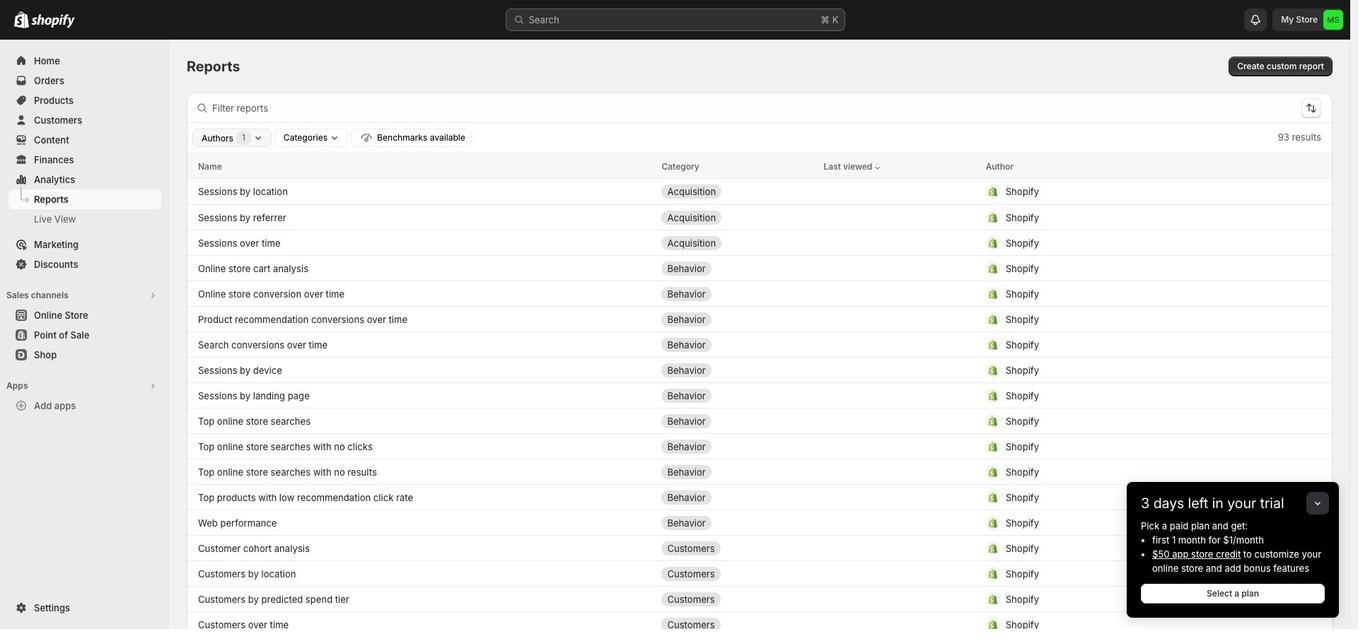 Task type: describe. For each thing, give the bounding box(es) containing it.
15 row from the top
[[187, 510, 1333, 536]]

5 row from the top
[[187, 255, 1333, 281]]

shopify image
[[31, 14, 75, 28]]

11 row from the top
[[187, 408, 1333, 434]]

list of reports table
[[187, 154, 1333, 630]]

14 row from the top
[[187, 485, 1333, 510]]

19 row from the top
[[187, 612, 1333, 630]]

8 row from the top
[[187, 332, 1333, 357]]

shopify image
[[14, 11, 29, 28]]



Task type: vqa. For each thing, say whether or not it's contained in the screenshot.
Toggle publishing entries as web pages image
no



Task type: locate. For each thing, give the bounding box(es) containing it.
1 row from the top
[[187, 154, 1333, 179]]

16 row from the top
[[187, 536, 1333, 561]]

2 row from the top
[[187, 179, 1333, 204]]

4 row from the top
[[187, 230, 1333, 255]]

6 row from the top
[[187, 281, 1333, 306]]

cell
[[662, 180, 813, 203], [986, 180, 1288, 203], [662, 206, 813, 229], [824, 206, 975, 229], [986, 206, 1288, 229], [662, 232, 813, 254], [986, 232, 1288, 254], [662, 257, 813, 280], [824, 257, 975, 280], [986, 257, 1288, 280], [662, 283, 813, 305], [986, 283, 1288, 305], [662, 308, 813, 331], [824, 308, 975, 331], [986, 308, 1288, 331], [662, 334, 813, 356], [986, 334, 1288, 356], [662, 359, 813, 382], [824, 359, 975, 382], [986, 359, 1288, 382], [662, 385, 813, 407], [986, 385, 1288, 407], [662, 410, 813, 433], [824, 410, 975, 433], [986, 410, 1288, 433], [662, 435, 813, 458], [986, 435, 1288, 458], [662, 461, 813, 484], [824, 461, 975, 484], [986, 461, 1288, 484], [662, 486, 813, 509], [986, 486, 1288, 509], [662, 512, 813, 535], [824, 512, 975, 535], [986, 512, 1288, 535], [662, 537, 813, 560], [986, 537, 1288, 560], [662, 563, 813, 585], [824, 563, 975, 585], [986, 563, 1288, 585], [662, 588, 813, 611], [986, 588, 1288, 611], [662, 614, 813, 630], [824, 614, 975, 630], [986, 614, 1288, 630]]

9 row from the top
[[187, 357, 1333, 383]]

3 row from the top
[[187, 204, 1333, 230]]

row
[[187, 154, 1333, 179], [187, 179, 1333, 204], [187, 204, 1333, 230], [187, 230, 1333, 255], [187, 255, 1333, 281], [187, 281, 1333, 306], [187, 306, 1333, 332], [187, 332, 1333, 357], [187, 357, 1333, 383], [187, 383, 1333, 408], [187, 408, 1333, 434], [187, 434, 1333, 459], [187, 459, 1333, 485], [187, 485, 1333, 510], [187, 510, 1333, 536], [187, 536, 1333, 561], [187, 561, 1333, 587], [187, 587, 1333, 612], [187, 612, 1333, 630]]

7 row from the top
[[187, 306, 1333, 332]]

Filter reports text field
[[212, 97, 1291, 120]]

12 row from the top
[[187, 434, 1333, 459]]

my store image
[[1324, 10, 1344, 30]]

13 row from the top
[[187, 459, 1333, 485]]

17 row from the top
[[187, 561, 1333, 587]]

18 row from the top
[[187, 587, 1333, 612]]

10 row from the top
[[187, 383, 1333, 408]]



